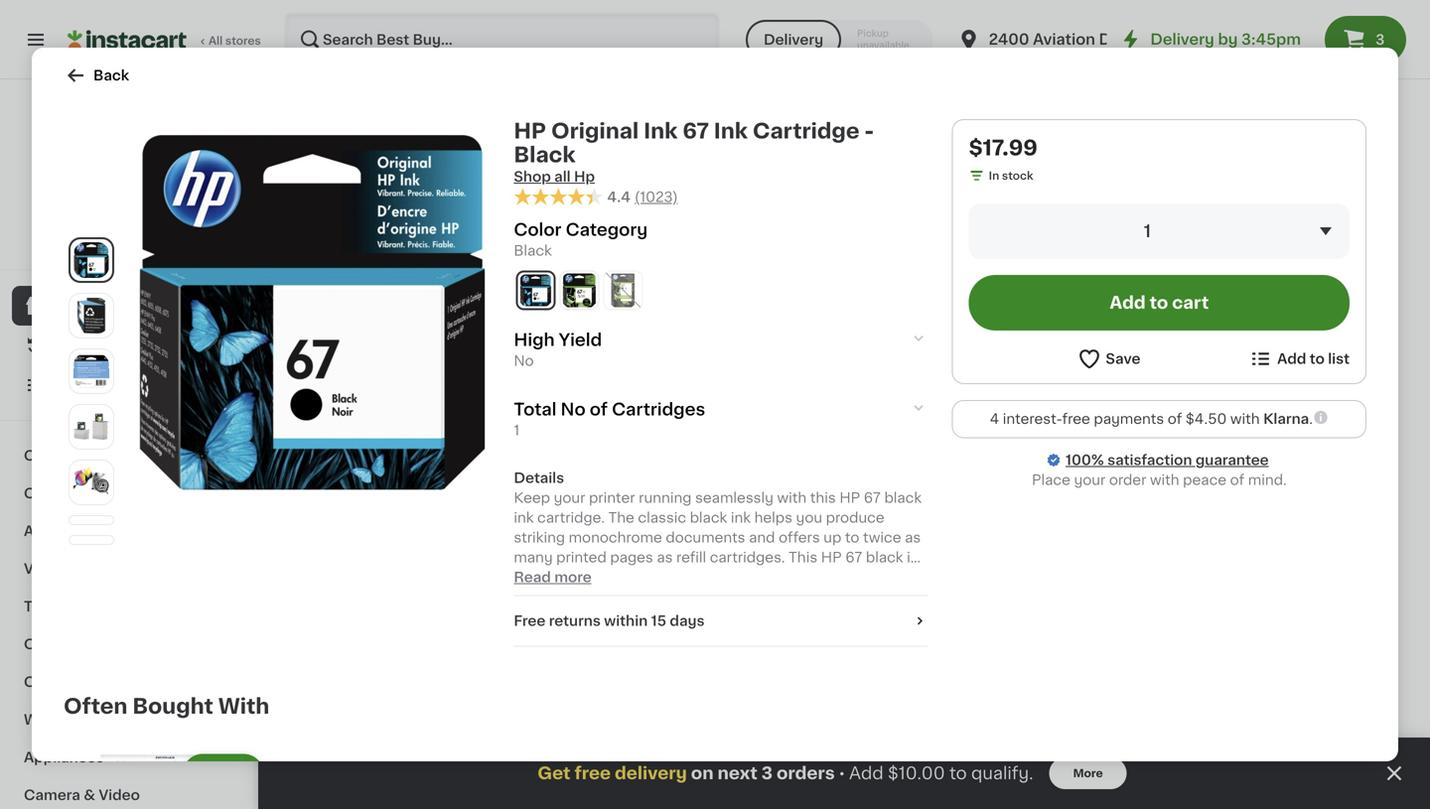 Task type: describe. For each thing, give the bounding box(es) containing it.
total no of cartridges 1
[[514, 401, 706, 438]]

jet
[[744, 143, 767, 157]]

enlarge printer ink & accessories hp original ink 67 ink cartridge - black unknown (opens in a new tab) image
[[74, 353, 109, 389]]

theatre
[[108, 600, 163, 614]]

phone
[[55, 676, 101, 690]]

1 horizontal spatial as
[[905, 531, 921, 545]]

cables & chargers link
[[12, 475, 241, 513]]

1 for 1
[[1144, 223, 1151, 240]]

black inside sony dualsense wireless controller for playstation 5 - midnight black
[[483, 183, 521, 197]]

games
[[68, 562, 119, 576]]

2 add button from the left
[[939, 321, 1015, 357]]

best buy link
[[83, 103, 170, 215]]

playstation inside playstation wireless controller, jet black
[[668, 123, 747, 137]]

video games link
[[12, 550, 241, 588]]

keep
[[514, 491, 550, 505]]

best for best buy essentials 1.5- volt aaa alkaline batteries
[[668, 521, 700, 535]]

100% inside button
[[51, 241, 81, 252]]

to inside add to list button
[[1310, 352, 1325, 366]]

free
[[514, 615, 546, 629]]

wireless inside playstation wireless controller, jet black
[[751, 123, 810, 137]]

cell phone accessories link
[[12, 664, 241, 701]]

1 neon from the left
[[1222, 143, 1260, 157]]

camera & video link
[[12, 777, 241, 810]]

printed
[[557, 551, 607, 565]]

pro
[[959, 540, 982, 554]]

1 horizontal spatial guarantee
[[1196, 454, 1269, 467]]

2 horizontal spatial 67
[[864, 491, 881, 505]]

3ym56an#140
[[514, 611, 619, 625]]

pulse
[[298, 182, 329, 193]]

xbox
[[298, 143, 334, 157]]

3:45pm
[[1242, 32, 1302, 47]]

& inside nintendo switch with neon blue & neon red joy‑con
[[1298, 143, 1309, 157]]

1 for 1 ct
[[1114, 332, 1120, 346]]

xbox
[[852, 183, 889, 197]]

color inside color category black
[[514, 222, 562, 239]]

2 horizontal spatial ink
[[907, 551, 927, 565]]

options inside midnight black, 9 total options
[[483, 198, 526, 209]]

9
[[573, 182, 581, 193]]

cartridges.
[[710, 551, 785, 565]]

with for nintendo switch with neon blue & neon red joy‑con
[[1341, 123, 1373, 137]]

for inside turtle beach ear force recon 50x stereo gaming headset for xbox one
[[974, 163, 993, 177]]

computers & tablets link
[[12, 437, 241, 475]]

running
[[639, 491, 692, 505]]

twice
[[863, 531, 902, 545]]

1 horizontal spatial ink
[[731, 511, 751, 525]]

3 add button from the left
[[1308, 321, 1385, 357]]

& for chargers
[[77, 487, 89, 501]]

all
[[209, 35, 223, 46]]

buy it again link
[[12, 326, 241, 366]]

1 vertical spatial 100%
[[1066, 454, 1104, 467]]

1 vertical spatial as
[[657, 551, 673, 565]]

1 vertical spatial satisfaction
[[1108, 454, 1193, 467]]

pricing
[[97, 221, 137, 232]]

again
[[100, 339, 140, 353]]

each
[[508, 578, 536, 589]]

(1023)
[[635, 190, 678, 204]]

blue inside nintendo switch with neon blue & neon red joy‑con
[[1263, 143, 1294, 157]]

delivery for delivery by 3:45pm
[[1151, 32, 1215, 47]]

the
[[609, 511, 635, 525]]

microsoft
[[298, 123, 366, 137]]

camera
[[24, 789, 80, 803]]

with down 100% satisfaction guarantee link
[[1150, 473, 1180, 487]]

free returns within 15 days
[[514, 615, 705, 629]]

to inside treatment tracker modal dialog
[[950, 766, 967, 782]]

4
[[990, 412, 1000, 426]]

delivery for delivery
[[764, 33, 824, 47]]

delivery by 3:45pm link
[[1119, 28, 1302, 52]]

interest-
[[1003, 412, 1063, 426]]

controller inside insignia dual controller charging station for playstation 5 - black & white
[[1130, 123, 1200, 137]]

black inside color category black
[[514, 244, 552, 258]]

1 vertical spatial black
[[690, 511, 728, 525]]

total inside microsoft shock blue xbox series x wireless controller pulse red, 11 total options
[[372, 182, 398, 193]]

yield
[[559, 332, 602, 349]]

nintendo switch with neon blue & neon red joy‑con
[[1222, 123, 1382, 177]]

4 interest-free payments of $4.50 with klarna .
[[990, 412, 1313, 426]]

laserjet
[[894, 540, 955, 554]]

wireless inside microsoft shock blue xbox series x wireless controller pulse red, 11 total options
[[397, 143, 457, 157]]

cell
[[24, 676, 52, 690]]

all
[[555, 170, 571, 184]]

2 vertical spatial black
[[866, 551, 904, 565]]

buy it again
[[56, 339, 140, 353]]

insignia dual controller charging station for playstation 5 - black & white
[[1037, 123, 1200, 197]]

seamlessly
[[695, 491, 774, 505]]

a
[[712, 571, 720, 585]]

of left mind.
[[1231, 473, 1245, 487]]

hp inside hp papers, multipurpose 20
[[483, 521, 504, 535]]

wireless inside hp 7kw75a m283fdw color laserjet pro wireless all-in-one laser printer
[[852, 560, 912, 574]]

camera & video
[[24, 789, 140, 803]]

series
[[337, 143, 381, 157]]

add up list
[[1346, 332, 1375, 346]]

papers,
[[507, 521, 559, 535]]

item carousel region containing office
[[298, 243, 1391, 625]]

guarantee inside button
[[153, 241, 211, 252]]

printer
[[589, 491, 635, 505]]

5 inside sony dualsense wireless controller for playstation 5 - midnight black
[[566, 163, 575, 177]]

add inside add to list button
[[1278, 352, 1307, 366]]

0 horizontal spatial ink
[[514, 511, 534, 525]]

for inside insignia dual controller charging station for playstation 5 - black & white
[[1158, 143, 1177, 157]]

audio link
[[12, 513, 241, 550]]

1 add button from the left
[[384, 321, 461, 357]]

midnight inside sony dualsense wireless controller for playstation 5 - midnight black
[[589, 163, 651, 177]]

$ for 555
[[856, 495, 864, 506]]

offers
[[779, 531, 820, 545]]

enlarge printer ink & accessories hp original ink 67 ink cartridge - black hero (opens in a new tab) image
[[74, 242, 109, 278]]

hp inside 'hp original ink 67 ink cartridge - black shop all hp'
[[514, 121, 546, 142]]

12
[[494, 494, 517, 515]]

buy for best buy
[[131, 198, 159, 212]]

one inside hp 7kw75a m283fdw color laserjet pro wireless all-in-one laser printer
[[957, 560, 987, 574]]

appliances link
[[12, 739, 241, 777]]

cables
[[24, 487, 74, 501]]

tri color image
[[561, 272, 598, 310]]

$24.99 element
[[852, 94, 1021, 120]]

1.5-
[[809, 521, 834, 535]]

printer
[[894, 580, 941, 594]]

1 enlarge printer ink & accessories hp original ink 67 ink cartridge - black unknown (opens in a new tab) image from the top
[[74, 298, 109, 334]]

100% satisfaction guarantee button
[[31, 234, 222, 254]]

headset
[[911, 163, 970, 177]]

cart
[[1173, 295, 1209, 311]]

one inside turtle beach ear force recon 50x stereo gaming headset for xbox one
[[892, 183, 922, 197]]

49
[[519, 495, 534, 506]]

delivery
[[615, 766, 687, 782]]

gaming
[[852, 163, 907, 177]]

red,
[[332, 182, 357, 193]]

policy
[[139, 221, 174, 232]]

in-
[[939, 560, 957, 574]]

midnight black, 9 total options
[[483, 182, 609, 209]]

add to cart
[[1110, 295, 1209, 311]]

1 horizontal spatial free
[[1063, 412, 1091, 426]]

sony dualsense wireless controller for playstation 5 - midnight black
[[483, 123, 651, 197]]

payments
[[1094, 412, 1165, 426]]

11
[[360, 182, 369, 193]]

2400 aviation dr button
[[957, 12, 1118, 68]]

add left high
[[422, 332, 451, 346]]

add inside add to cart button
[[1110, 295, 1146, 311]]

is
[[581, 571, 593, 585]]

black image
[[518, 273, 554, 309]]

up
[[824, 531, 842, 545]]

view pricing policy
[[67, 221, 174, 232]]

playstation
[[1037, 163, 1116, 177]]

1 vertical spatial office
[[24, 638, 69, 652]]

product group containing 555
[[852, 315, 1021, 596]]

hp down up
[[821, 551, 842, 565]]

1 horizontal spatial 67
[[846, 551, 863, 565]]

67 inside 'hp original ink 67 ink cartridge - black shop all hp'
[[683, 121, 709, 142]]

2400 aviation dr
[[989, 32, 1118, 47]]

0 vertical spatial video
[[24, 562, 65, 576]]

of inside total no of cartridges 1
[[590, 401, 608, 418]]

3 inside treatment tracker modal dialog
[[762, 766, 773, 782]]

hp
[[574, 170, 595, 184]]

black inside 'hp original ink 67 ink cartridge - black shop all hp'
[[514, 145, 576, 165]]

& inside insignia dual controller charging station for playstation 5 - black & white
[[1183, 163, 1194, 177]]

printer ink & accessories hp original ink 67 ink cartridge - black hero image
[[135, 135, 490, 490]]

computers
[[24, 449, 105, 463]]

striking
[[514, 531, 565, 545]]

product group containing 1 ct
[[1037, 315, 1206, 608]]

shop link
[[12, 286, 241, 326]]

playstation inside sony dualsense wireless controller for playstation 5 - midnight black
[[483, 163, 563, 177]]

hp inside hp 7kw75a m283fdw color laserjet pro wireless all-in-one laser printer
[[852, 521, 873, 535]]

order
[[1110, 473, 1147, 487]]

3 enlarge printer ink & accessories hp original ink 67 ink cartridge - black unknown (opens in a new tab) image from the top
[[74, 465, 109, 501]]

m283fdw
[[939, 521, 1005, 535]]

black inside insignia dual controller charging station for playstation 5 - black & white
[[1141, 163, 1180, 177]]

100% satisfaction guarantee inside button
[[51, 241, 211, 252]]

high
[[514, 332, 555, 349]]



Task type: locate. For each thing, give the bounding box(es) containing it.
hp original ink 67 ink cartridge - black shop all hp
[[514, 121, 874, 184]]

item carousel region
[[298, 243, 1391, 625], [298, 641, 1391, 810]]

buy up the policy
[[131, 198, 159, 212]]

0 vertical spatial no
[[514, 354, 534, 368]]

black up the black image
[[514, 244, 552, 258]]

with down refill
[[679, 571, 709, 585]]

ink up controller,
[[644, 121, 678, 142]]

- up recon
[[865, 121, 874, 142]]

for down $17.99
[[974, 163, 993, 177]]

multipurpose
[[483, 540, 576, 554]]

1 down total
[[514, 424, 520, 438]]

delivery by 3:45pm
[[1151, 32, 1302, 47]]

stock
[[1002, 170, 1034, 181]]

monochrome
[[569, 531, 662, 545]]

wireless up laser
[[852, 560, 912, 574]]

days
[[670, 615, 705, 629]]

as right twice
[[905, 531, 921, 545]]

None search field
[[284, 12, 720, 68]]

with for often bought with
[[218, 697, 270, 717]]

100% satisfaction guarantee
[[51, 241, 211, 252], [1066, 454, 1269, 467]]

2 total from the left
[[583, 182, 609, 193]]

qualify.
[[972, 766, 1034, 782]]

buy inside best buy essentials 1.5- volt aaa alkaline batteries
[[703, 521, 731, 535]]

555
[[864, 494, 905, 515]]

1 horizontal spatial neon
[[1313, 143, 1350, 157]]

of left $4.50
[[1168, 412, 1183, 426]]

0 horizontal spatial controller
[[298, 163, 368, 177]]

1 horizontal spatial -
[[865, 121, 874, 142]]

100% satisfaction guarantee link
[[1066, 451, 1269, 470]]

station
[[1104, 143, 1154, 157]]

blue down nintendo
[[1263, 143, 1294, 157]]

cables & chargers
[[24, 487, 159, 501]]

hp
[[514, 121, 546, 142], [840, 491, 861, 505], [483, 521, 504, 535], [852, 521, 873, 535], [821, 551, 842, 565], [785, 571, 806, 585]]

1 item carousel region from the top
[[298, 243, 1391, 625]]

controller up red,
[[298, 163, 368, 177]]

best buy logo image
[[83, 103, 170, 191]]

no inside "high yield no"
[[514, 354, 534, 368]]

wearables link
[[12, 701, 241, 739]]

0 vertical spatial enlarge printer ink & accessories hp original ink 67 ink cartridge - black unknown (opens in a new tab) image
[[74, 298, 109, 334]]

1 horizontal spatial total
[[583, 182, 609, 193]]

wireless
[[751, 123, 810, 137], [397, 143, 457, 157], [483, 143, 542, 157], [852, 560, 912, 574]]

1 inside field
[[1144, 223, 1151, 240]]

ink up printer
[[907, 551, 927, 565]]

& left 'tablets'
[[108, 449, 120, 463]]

wireless right x
[[397, 143, 457, 157]]

500
[[483, 578, 506, 589]]

one down the pro at bottom
[[957, 560, 987, 574]]

satisfaction up place your order with peace of mind.
[[1108, 454, 1193, 467]]

with inside nintendo switch with neon blue & neon red joy‑con
[[1341, 123, 1373, 137]]

0 horizontal spatial satisfaction
[[84, 241, 150, 252]]

0 horizontal spatial office
[[24, 638, 69, 652]]

no right total
[[561, 401, 586, 418]]

add left list
[[1278, 352, 1307, 366]]

hp down 12
[[483, 521, 504, 535]]

$ inside $ 5 99
[[672, 495, 679, 506]]

video down audio
[[24, 562, 65, 576]]

2 horizontal spatial controller
[[1130, 123, 1200, 137]]

1 vertical spatial blue
[[1263, 143, 1294, 157]]

0 vertical spatial 67
[[683, 121, 709, 142]]

controller inside sony dualsense wireless controller for playstation 5 - midnight black
[[546, 143, 615, 157]]

& down switch
[[1298, 143, 1309, 157]]

black up the 'all'
[[514, 145, 576, 165]]

for right station
[[1158, 143, 1177, 157]]

2 vertical spatial enlarge printer ink & accessories hp original ink 67 ink cartridge - black unknown (opens in a new tab) image
[[74, 465, 109, 501]]

of inside keep your printer running seamlessly with this hp 67 black ink cartridge. the classic black ink helps you produce striking monochrome documents and offers up to twice as many printed pages as refill cartridges. this hp 67 black ink cartridge is compatible with a range of hp printers to provide uninterrupted performance. model number: 3ym56an#140
[[767, 571, 782, 585]]

1 ink from the left
[[644, 121, 678, 142]]

$ up produce
[[856, 495, 864, 506]]

1 horizontal spatial buy
[[131, 198, 159, 212]]

of up the model at the bottom right of page
[[767, 571, 782, 585]]

ink
[[644, 121, 678, 142], [714, 121, 748, 142]]

no down high
[[514, 354, 534, 368]]

guarantee down the policy
[[153, 241, 211, 252]]

1 vertical spatial video
[[99, 789, 140, 803]]

total
[[372, 182, 398, 193], [583, 182, 609, 193]]

ink down seamlessly
[[731, 511, 751, 525]]

1 vertical spatial playstation
[[483, 163, 563, 177]]

- down station
[[1132, 163, 1138, 177]]

1 vertical spatial 67
[[864, 491, 881, 505]]

67 up produce
[[864, 491, 881, 505]]

orders
[[777, 766, 835, 782]]

1 up add to cart
[[1144, 223, 1151, 240]]

with right the bought
[[218, 697, 270, 717]]

1 vertical spatial 3
[[762, 766, 773, 782]]

& inside "link"
[[84, 789, 95, 803]]

hp up the model at the bottom right of page
[[785, 571, 806, 585]]

1 horizontal spatial video
[[99, 789, 140, 803]]

free inside treatment tracker modal dialog
[[575, 766, 611, 782]]

dr
[[1099, 32, 1118, 47]]

delivery up cartridge at the top
[[764, 33, 824, 47]]

to up number:
[[867, 571, 882, 585]]

0 horizontal spatial as
[[657, 551, 673, 565]]

1 horizontal spatial with
[[1341, 123, 1373, 137]]

- inside insignia dual controller charging station for playstation 5 - black & white
[[1132, 163, 1138, 177]]

neon down switch
[[1313, 143, 1350, 157]]

with right $4.50
[[1231, 412, 1260, 426]]

blue inside microsoft shock blue xbox series x wireless controller pulse red, 11 total options
[[416, 123, 447, 137]]

0 vertical spatial options
[[401, 182, 444, 193]]

0 horizontal spatial no
[[514, 354, 534, 368]]

2 item carousel region from the top
[[298, 641, 1391, 810]]

accessories
[[105, 676, 193, 690]]

shop up it
[[56, 299, 93, 313]]

- inside 'hp original ink 67 ink cartridge - black shop all hp'
[[865, 121, 874, 142]]

all stores link
[[68, 12, 262, 68]]

neon up joy‑con
[[1222, 143, 1260, 157]]

color down midnight black, 9 total options
[[514, 222, 562, 239]]

hp up produce
[[840, 491, 861, 505]]

with up the you
[[777, 491, 807, 505]]

1 horizontal spatial no
[[561, 401, 586, 418]]

1 horizontal spatial blue
[[1263, 143, 1294, 157]]

controller down original
[[546, 143, 615, 157]]

your for place
[[1074, 473, 1106, 487]]

blue right shock
[[416, 123, 447, 137]]

0 horizontal spatial $
[[672, 495, 679, 506]]

wireless up 'jet' in the right top of the page
[[751, 123, 810, 137]]

0 vertical spatial blue
[[416, 123, 447, 137]]

& for home
[[46, 600, 58, 614]]

controller up station
[[1130, 123, 1200, 137]]

ink down 49 at left
[[514, 511, 534, 525]]

- up '9' at the top left
[[579, 163, 585, 177]]

video down appliances link in the bottom of the page
[[99, 789, 140, 803]]

0 vertical spatial as
[[905, 531, 921, 545]]

5 up '9' at the top left
[[566, 163, 575, 177]]

office up cell
[[24, 638, 69, 652]]

0 vertical spatial 100% satisfaction guarantee
[[51, 241, 211, 252]]

color
[[514, 222, 562, 239], [852, 540, 890, 554]]

2 neon from the left
[[1313, 143, 1350, 157]]

delivery inside delivery by 3:45pm link
[[1151, 32, 1215, 47]]

total inside midnight black, 9 total options
[[583, 182, 609, 193]]

0 vertical spatial controller
[[1130, 123, 1200, 137]]

no
[[514, 354, 534, 368], [561, 401, 586, 418]]

1 horizontal spatial for
[[974, 163, 993, 177]]

0 vertical spatial best
[[94, 198, 127, 212]]

alkaline
[[732, 540, 786, 554]]

for down original
[[619, 143, 638, 157]]

0 horizontal spatial buy
[[56, 339, 84, 353]]

0 vertical spatial black
[[885, 491, 922, 505]]

2 vertical spatial 67
[[846, 551, 863, 565]]

color down produce
[[852, 540, 890, 554]]

50x
[[901, 143, 930, 157]]

0 horizontal spatial 67
[[683, 121, 709, 142]]

cartridge.
[[538, 511, 605, 525]]

1 field
[[969, 204, 1350, 259]]

1 vertical spatial item carousel region
[[298, 641, 1391, 810]]

67 up controller,
[[683, 121, 709, 142]]

0 horizontal spatial color
[[514, 222, 562, 239]]

black,
[[536, 182, 570, 193]]

0 horizontal spatial options
[[401, 182, 444, 193]]

$10.00
[[888, 766, 945, 782]]

1 horizontal spatial 100%
[[1066, 454, 1104, 467]]

satisfaction down pricing
[[84, 241, 150, 252]]

- inside sony dualsense wireless controller for playstation 5 - midnight black
[[579, 163, 585, 177]]

0 horizontal spatial with
[[218, 697, 270, 717]]

of left cartridges
[[590, 401, 608, 418]]

buy for best buy essentials 1.5- volt aaa alkaline batteries
[[703, 521, 731, 535]]

0 vertical spatial 100%
[[51, 241, 81, 252]]

black & tri-color image
[[604, 272, 642, 310]]

0 vertical spatial one
[[892, 183, 922, 197]]

controller
[[1130, 123, 1200, 137], [546, 143, 615, 157], [298, 163, 368, 177]]

options right 11
[[401, 182, 444, 193]]

add inside treatment tracker modal dialog
[[850, 766, 884, 782]]

1 vertical spatial 100% satisfaction guarantee
[[1066, 454, 1269, 467]]

enlarge printer ink & accessories hp original ink 67 ink cartridge - black unknown (opens in a new tab) image
[[74, 298, 109, 334], [74, 409, 109, 445], [74, 465, 109, 501]]

1 vertical spatial guarantee
[[1196, 454, 1269, 467]]

5 left 99 on the bottom left of the page
[[679, 494, 693, 515]]

0 horizontal spatial blue
[[416, 123, 447, 137]]

dual
[[1095, 123, 1127, 137]]

for inside sony dualsense wireless controller for playstation 5 - midnight black
[[619, 143, 638, 157]]

aviation
[[1033, 32, 1096, 47]]

total right '9' at the top left
[[583, 182, 609, 193]]

2 ink from the left
[[714, 121, 748, 142]]

add right •
[[850, 766, 884, 782]]

instacart logo image
[[68, 28, 187, 52]]

product group containing 12
[[483, 315, 652, 592]]

$ 5 99
[[672, 494, 710, 515]]

color inside hp 7kw75a m283fdw color laserjet pro wireless all-in-one laser printer
[[852, 540, 890, 554]]

0 vertical spatial item carousel region
[[298, 243, 1391, 625]]

essentials
[[734, 521, 805, 535]]

0 horizontal spatial 100%
[[51, 241, 81, 252]]

ink
[[514, 511, 534, 525], [731, 511, 751, 525], [907, 551, 927, 565]]

free right get
[[575, 766, 611, 782]]

this
[[789, 551, 818, 565]]

1 vertical spatial buy
[[56, 339, 84, 353]]

beach
[[896, 123, 941, 137]]

buy left it
[[56, 339, 84, 353]]

2 horizontal spatial 5
[[1119, 163, 1128, 177]]

1 inside total no of cartridges 1
[[514, 424, 520, 438]]

add up ct
[[1110, 295, 1146, 311]]

refill
[[677, 551, 707, 565]]

remove hp 64 black & tri color original ink cartridges image
[[1057, 327, 1081, 351]]

controller inside microsoft shock blue xbox series x wireless controller pulse red, 11 total options
[[298, 163, 368, 177]]

0 vertical spatial midnight
[[589, 163, 651, 177]]

1 horizontal spatial 5
[[679, 494, 693, 515]]

0 vertical spatial satisfaction
[[84, 241, 150, 252]]

playstation up controller,
[[668, 123, 747, 137]]

volt
[[668, 540, 695, 554]]

0 vertical spatial shop
[[514, 170, 551, 184]]

1 horizontal spatial options
[[483, 198, 526, 209]]

playstation wireless controller, jet black
[[668, 123, 810, 157]]

office
[[298, 253, 368, 274], [24, 638, 69, 652]]

as left refill
[[657, 551, 673, 565]]

wireless down sony
[[483, 143, 542, 157]]

black up 7kw75a on the bottom right
[[885, 491, 922, 505]]

add left remove hp 64 black & tri color original ink cartridges image
[[976, 332, 1005, 346]]

5 down station
[[1119, 163, 1128, 177]]

product group
[[298, 315, 467, 573], [483, 315, 652, 592], [852, 315, 1021, 596], [1037, 315, 1206, 608], [1222, 315, 1391, 573], [64, 751, 268, 810]]

midnight inside midnight black, 9 total options
[[483, 182, 533, 193]]

shop inside 'hp original ink 67 ink cartridge - black shop all hp'
[[514, 170, 551, 184]]

computers & tablets
[[24, 449, 175, 463]]

one down gaming
[[892, 183, 922, 197]]

midnight left black, on the left
[[483, 182, 533, 193]]

$ inside $ 555 98
[[856, 495, 864, 506]]

playstation wireless controller, jet black button
[[668, 0, 837, 176]]

3 inside 3 button
[[1376, 33, 1385, 47]]

•
[[839, 766, 846, 782]]

black inside playstation wireless controller, jet black
[[770, 143, 808, 157]]

your inside keep your printer running seamlessly with this hp 67 black ink cartridge. the classic black ink helps you produce striking monochrome documents and offers up to twice as many printed pages as refill cartridges. this hp 67 black ink cartridge is compatible with a range of hp printers to provide uninterrupted performance. model number: 3ym56an#140
[[554, 491, 586, 505]]

0 horizontal spatial neon
[[1222, 143, 1260, 157]]

5 inside insignia dual controller charging station for playstation 5 - black & white
[[1119, 163, 1128, 177]]

0 vertical spatial guarantee
[[153, 241, 211, 252]]

to left list
[[1310, 352, 1325, 366]]

save button
[[1077, 347, 1141, 372]]

1 horizontal spatial 100% satisfaction guarantee
[[1066, 454, 1269, 467]]

0 horizontal spatial for
[[619, 143, 638, 157]]

charging
[[1037, 143, 1101, 157]]

switch
[[1290, 123, 1337, 137]]

to inside add to cart button
[[1150, 295, 1169, 311]]

enlarge printer ink & accessories hp original ink 67 ink cartridge - black unknown (opens in a new tab) image up it
[[74, 298, 109, 334]]

this
[[810, 491, 836, 505]]

100% down view
[[51, 241, 81, 252]]

0 vertical spatial your
[[1074, 473, 1106, 487]]

your for keep
[[554, 491, 586, 505]]

1 horizontal spatial office
[[298, 253, 368, 274]]

1 vertical spatial color
[[852, 540, 890, 554]]

black down twice
[[866, 551, 904, 565]]

by
[[1219, 32, 1238, 47]]

& for tablets
[[108, 449, 120, 463]]

& left joy‑con
[[1183, 163, 1194, 177]]

read more
[[514, 571, 592, 585]]

delivery inside delivery button
[[764, 33, 824, 47]]

0 vertical spatial color
[[514, 222, 562, 239]]

1 horizontal spatial playstation
[[668, 123, 747, 137]]

returns
[[549, 615, 601, 629]]

1 vertical spatial options
[[483, 198, 526, 209]]

get free delivery on next 3 orders • add $10.00 to qualify.
[[538, 766, 1034, 782]]

1 horizontal spatial 3
[[1376, 33, 1385, 47]]

$ for 5
[[672, 495, 679, 506]]

free left payments
[[1063, 412, 1091, 426]]

1 horizontal spatial add button
[[939, 321, 1015, 357]]

1 total from the left
[[372, 182, 398, 193]]

details
[[514, 472, 564, 485]]

total
[[514, 401, 557, 418]]

black left black, on the left
[[483, 183, 521, 197]]

cartridges
[[612, 401, 706, 418]]

enlarge printer ink & accessories hp original ink 67 ink cartridge - black unknown (opens in a new tab) image down computers & tablets
[[74, 465, 109, 501]]

1 horizontal spatial one
[[957, 560, 987, 574]]

0 vertical spatial office
[[298, 253, 368, 274]]

chargers
[[92, 487, 159, 501]]

2 horizontal spatial 1
[[1144, 223, 1151, 240]]

batteries
[[668, 560, 731, 574]]

compatible
[[596, 571, 676, 585]]

your up cartridge.
[[554, 491, 586, 505]]

documents
[[666, 531, 746, 545]]

hp down 555
[[852, 521, 873, 535]]

within
[[604, 615, 648, 629]]

0 horizontal spatial free
[[575, 766, 611, 782]]

performance.
[[670, 591, 764, 605]]

0 horizontal spatial ink
[[644, 121, 678, 142]]

1 horizontal spatial 1
[[1114, 332, 1120, 346]]

with up red
[[1341, 123, 1373, 137]]

1 vertical spatial your
[[554, 491, 586, 505]]

2 horizontal spatial add button
[[1308, 321, 1385, 357]]

0 horizontal spatial -
[[579, 163, 585, 177]]

0 horizontal spatial your
[[554, 491, 586, 505]]

neon
[[1222, 143, 1260, 157], [1313, 143, 1350, 157]]

no inside total no of cartridges 1
[[561, 401, 586, 418]]

0 horizontal spatial 1
[[514, 424, 520, 438]]

midnight up the 4.4
[[589, 163, 651, 177]]

black down cartridge at the top
[[770, 143, 808, 157]]

1 horizontal spatial ink
[[714, 121, 748, 142]]

guarantee up peace
[[1196, 454, 1269, 467]]

0 horizontal spatial video
[[24, 562, 65, 576]]

enlarge printer ink & accessories hp original ink 67 ink cartridge - black unknown (opens in a new tab) image up computers & tablets
[[74, 409, 109, 445]]

2400
[[989, 32, 1030, 47]]

total right 11
[[372, 182, 398, 193]]

office inside item carousel region
[[298, 253, 368, 274]]

satisfaction inside button
[[84, 241, 150, 252]]

.
[[1310, 412, 1313, 426]]

all stores
[[209, 35, 261, 46]]

x
[[384, 143, 394, 157]]

shop left the 'all'
[[514, 170, 551, 184]]

2 enlarge printer ink & accessories hp original ink 67 ink cartridge - black unknown (opens in a new tab) image from the top
[[74, 409, 109, 445]]

back button
[[64, 64, 129, 87]]

ink up 'jet' in the right top of the page
[[714, 121, 748, 142]]

best up pricing
[[94, 198, 127, 212]]

best inside best buy essentials 1.5- volt aaa alkaline batteries
[[668, 521, 700, 535]]

2 horizontal spatial buy
[[703, 521, 731, 535]]

wireless inside sony dualsense wireless controller for playstation 5 - midnight black
[[483, 143, 542, 157]]

67 up printers at the right bottom of page
[[846, 551, 863, 565]]

0 vertical spatial free
[[1063, 412, 1091, 426]]

delivery left by
[[1151, 32, 1215, 47]]

force
[[970, 123, 1010, 137]]

laser
[[852, 580, 891, 594]]

peace
[[1183, 473, 1227, 487]]

0 horizontal spatial one
[[892, 183, 922, 197]]

1 vertical spatial midnight
[[483, 182, 533, 193]]

back
[[93, 69, 129, 82]]

1 vertical spatial controller
[[546, 143, 615, 157]]

1 inside item carousel region
[[1114, 332, 1120, 346]]

& right camera
[[84, 789, 95, 803]]

1 $ from the left
[[672, 495, 679, 506]]

to right up
[[845, 531, 860, 545]]

insignia dual controller charging station for playstation 5 - black & white button
[[1037, 0, 1206, 197]]

best for best buy
[[94, 198, 127, 212]]

0 horizontal spatial 100% satisfaction guarantee
[[51, 241, 211, 252]]

100% up place
[[1066, 454, 1104, 467]]

all-
[[915, 560, 939, 574]]

& for video
[[84, 789, 95, 803]]

treatment tracker modal dialog
[[258, 738, 1431, 810]]

1 horizontal spatial best
[[668, 521, 700, 535]]

0 horizontal spatial shop
[[56, 299, 93, 313]]

options inside microsoft shock blue xbox series x wireless controller pulse red, 11 total options
[[401, 182, 444, 193]]

1 vertical spatial with
[[218, 697, 270, 717]]

service type group
[[746, 20, 934, 60]]

video
[[24, 562, 65, 576], [99, 789, 140, 803]]

increment quantity of hp 64 black & tri color original ink cartridges image
[[1170, 327, 1194, 351]]

1 vertical spatial shop
[[56, 299, 93, 313]]

0 vertical spatial 1
[[1144, 223, 1151, 240]]

100% satisfaction guarantee down view pricing policy 'link'
[[51, 241, 211, 252]]

to right $10.00
[[950, 766, 967, 782]]

98
[[907, 495, 923, 506]]

2 $ from the left
[[856, 495, 864, 506]]

view pricing policy link
[[67, 219, 186, 234]]

aaa
[[698, 540, 728, 554]]

often bought with
[[64, 697, 270, 717]]

100%
[[51, 241, 81, 252], [1066, 454, 1104, 467]]

1 horizontal spatial satisfaction
[[1108, 454, 1193, 467]]



Task type: vqa. For each thing, say whether or not it's contained in the screenshot.
if
no



